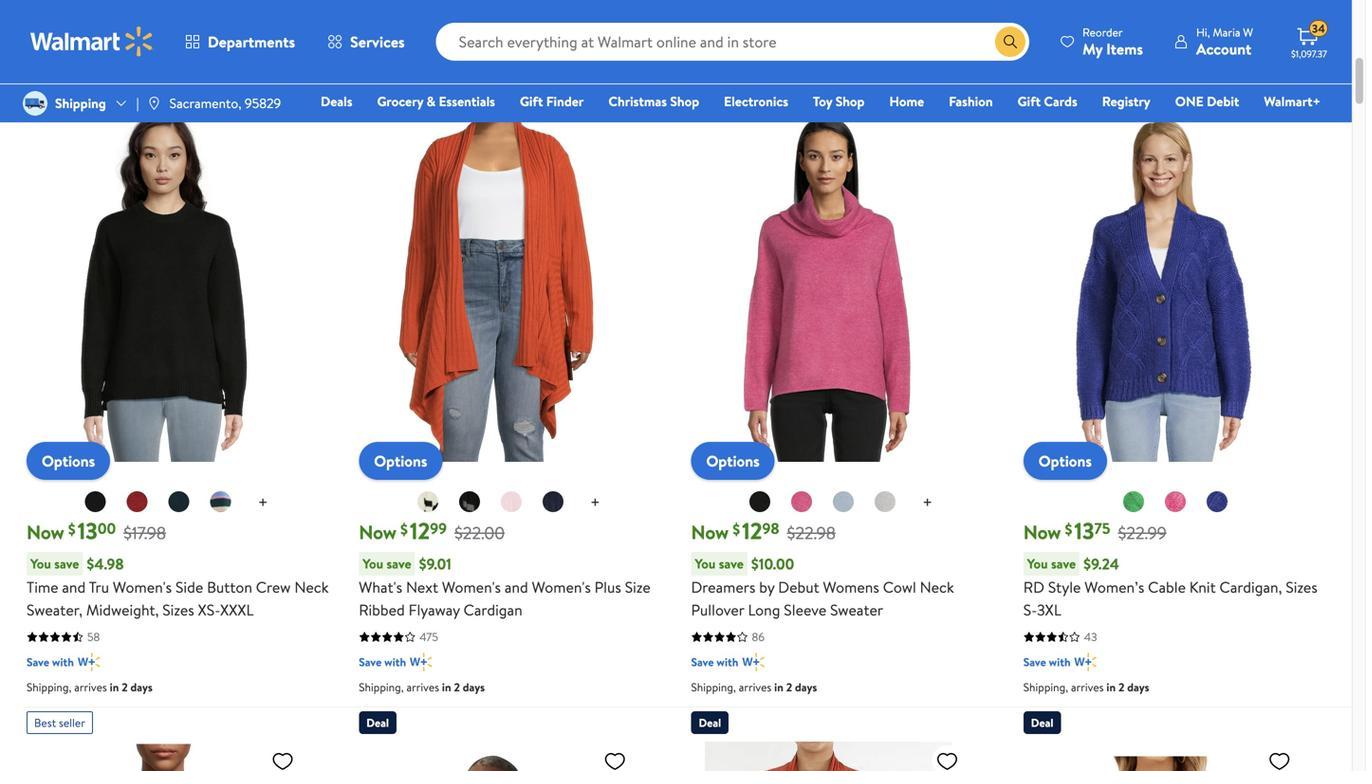 Task type: describe. For each thing, give the bounding box(es) containing it.
&
[[427, 92, 436, 111]]

neck inside you save $4.98 time and tru women's side button crew neck sweater, midweight, sizes xs-xxxl
[[295, 577, 329, 598]]

toy shop
[[813, 92, 865, 111]]

43
[[1085, 629, 1098, 646]]

13 for now $ 13 00 $17.98
[[78, 515, 98, 547]]

women's plus size casual drape open front cardigan long sleeve made in usa image
[[691, 742, 967, 772]]

crew
[[256, 577, 291, 598]]

with for now $ 13 00 $17.98
[[52, 655, 74, 671]]

christmas shop link
[[600, 91, 708, 112]]

s-
[[1024, 600, 1038, 621]]

gift finder
[[520, 92, 584, 111]]

you for now $ 12 99 $22.00
[[363, 555, 384, 573]]

00
[[98, 518, 116, 539]]

shipping
[[55, 94, 106, 112]]

shipping, for now $ 13 00 $17.98
[[27, 680, 72, 696]]

you save $9.01 what's next women's and women's plus size ribbed flyaway cardigan
[[359, 554, 651, 621]]

Walmart Site-Wide search field
[[436, 23, 1030, 61]]

bright green image
[[1123, 491, 1146, 514]]

search icon image
[[1003, 34, 1019, 49]]

departments
[[208, 31, 295, 52]]

one
[[1176, 92, 1204, 111]]

with for now $ 12 99 $22.00
[[385, 655, 406, 671]]

dreamers
[[691, 577, 756, 598]]

walmart+ link
[[1256, 91, 1330, 112]]

$9.01
[[419, 554, 452, 575]]

cobalt blue image
[[833, 491, 855, 514]]

one debit
[[1176, 92, 1240, 111]]

now for now $ 13 75 $22.99
[[1024, 519, 1062, 546]]

gift for gift finder
[[520, 92, 543, 111]]

debut
[[779, 577, 820, 598]]

$1,097.37
[[1292, 47, 1328, 60]]

save for now $ 12 98 $22.98
[[691, 655, 714, 671]]

grocery & essentials
[[377, 92, 495, 111]]

gift for gift cards
[[1018, 92, 1041, 111]]

women's inside you save $4.98 time and tru women's side button crew neck sweater, midweight, sizes xs-xxxl
[[113, 577, 172, 598]]

christmas
[[609, 92, 667, 111]]

options link for now $ 13 75 $22.99
[[1024, 442, 1108, 480]]

add to favorites list, women's plus size casual drape open front cardigan long sleeve made in usa image
[[936, 750, 959, 772]]

$17.98
[[123, 521, 166, 545]]

black combo image
[[458, 491, 481, 514]]

cable
[[1149, 577, 1186, 598]]

plus
[[595, 577, 622, 598]]

hi,
[[1197, 24, 1211, 40]]

grocery
[[377, 92, 424, 111]]

0 horizontal spatial best seller
[[34, 715, 85, 731]]

you for now $ 13 75 $22.99
[[1028, 555, 1048, 573]]

$22.00
[[455, 521, 505, 545]]

sizes inside you save $4.98 time and tru women's side button crew neck sweater, midweight, sizes xs-xxxl
[[163, 600, 194, 621]]

next
[[406, 577, 439, 598]]

with for now $ 13 75 $22.99
[[1049, 655, 1071, 671]]

you for now $ 13 00 $17.98
[[30, 555, 51, 573]]

2 women's from the left
[[442, 577, 501, 598]]

shipping, for now $ 12 98 $22.98
[[691, 680, 736, 696]]

options for now $ 13 00 $17.98
[[42, 451, 95, 472]]

button
[[207, 577, 252, 598]]

finder
[[546, 92, 584, 111]]

shipping, arrives in 2 days for now $ 12 99 $22.00
[[359, 680, 485, 696]]

+ button for now $ 13 00 $17.98
[[243, 488, 283, 518]]

0 horizontal spatial seller
[[59, 715, 85, 731]]

cardigan
[[464, 600, 523, 621]]

sacramento,
[[170, 94, 242, 112]]

price when purchased online
[[23, 38, 210, 59]]

$4.98
[[87, 554, 124, 575]]

home
[[890, 92, 925, 111]]

now $ 13 75 $22.99
[[1024, 515, 1167, 547]]

days for now $ 13 00 $17.98
[[131, 680, 153, 696]]

emerald forest image
[[168, 491, 191, 514]]

sleeve
[[784, 600, 827, 621]]

sweater,
[[27, 600, 83, 621]]

services button
[[311, 19, 421, 65]]

add to favorites list, what's next women's and women's plus size ribbed flyaway cardigan image
[[604, 101, 627, 124]]

cards
[[1044, 92, 1078, 111]]

services
[[350, 31, 405, 52]]

options link for now $ 12 98 $22.98
[[691, 442, 775, 480]]

walmart image
[[30, 27, 154, 57]]

sacramento, 95829
[[170, 94, 281, 112]]

walmart plus image for 12
[[743, 653, 765, 672]]

arrives for now $ 13 75 $22.99
[[1072, 680, 1104, 696]]

and inside you save $4.98 time and tru women's side button crew neck sweater, midweight, sizes xs-xxxl
[[62, 577, 86, 598]]

58
[[87, 629, 100, 646]]

shipping, arrives in 2 days for now $ 12 98 $22.98
[[691, 680, 818, 696]]

+ button for now $ 12 99 $22.00
[[575, 488, 616, 518]]

home link
[[881, 91, 933, 112]]

womens
[[823, 577, 880, 598]]

style
[[1049, 577, 1082, 598]]

ribbed
[[359, 600, 405, 621]]

deals
[[321, 92, 353, 111]]

99
[[430, 518, 447, 539]]

save with for now $ 13 00 $17.98
[[27, 655, 74, 671]]

arrives for now $ 13 00 $17.98
[[74, 680, 107, 696]]

now $ 13 00 $17.98
[[27, 515, 166, 547]]

options for now $ 13 75 $22.99
[[1039, 451, 1092, 472]]

in for now $ 13 00 $17.98
[[110, 680, 119, 696]]

rd
[[1024, 577, 1045, 598]]

bright pink image
[[1165, 491, 1187, 514]]

you for now $ 12 98 $22.98
[[695, 555, 716, 573]]

hi, maria w account
[[1197, 24, 1254, 59]]

$9.24
[[1084, 554, 1120, 575]]

$ for now $ 12 98 $22.98
[[733, 519, 741, 540]]

shipping, arrives in 2 days for now $ 13 75 $22.99
[[1024, 680, 1150, 696]]

bright pink image
[[791, 491, 814, 514]]

maria
[[1213, 24, 1241, 40]]

gift finder link
[[512, 91, 593, 112]]

95829
[[245, 94, 281, 112]]

knit
[[1190, 577, 1217, 598]]

fashion
[[949, 92, 993, 111]]

purchased
[[99, 38, 166, 59]]

light pink image
[[500, 491, 523, 514]]

save for now $ 13 00 $17.98
[[54, 555, 79, 573]]

time
[[27, 577, 58, 598]]

what's next women's and women's plus size ribbed flyaway cardigan image
[[359, 93, 634, 465]]

in for now $ 12 98 $22.98
[[775, 680, 784, 696]]

reorder my items
[[1083, 24, 1144, 59]]

online
[[170, 38, 210, 59]]

+ button for now $ 12 98 $22.98
[[908, 488, 948, 518]]

days for now $ 12 98 $22.98
[[795, 680, 818, 696]]

13 for now $ 13 75 $22.99
[[1075, 515, 1095, 547]]

86
[[752, 629, 765, 646]]

add to favorites list, dreamers by debut women's open front print cardigan sweater, midweight image
[[271, 750, 294, 772]]

moshu v neck sweaters for women fall lightweight knit pullover sweater image
[[1024, 742, 1299, 772]]

you save $10.00 dreamers by debut womens cowl neck pullover long sleeve sweater
[[691, 554, 955, 621]]

save with for now $ 12 98 $22.98
[[691, 655, 739, 671]]

in for now $ 12 99 $22.00
[[442, 680, 451, 696]]

when
[[60, 38, 95, 59]]

account
[[1197, 38, 1252, 59]]

$ for now $ 12 99 $22.00
[[401, 519, 408, 540]]

12 for now $ 12 98 $22.98
[[743, 515, 763, 547]]

options for now $ 12 98 $22.98
[[707, 451, 760, 472]]

save for now $ 12 98 $22.98
[[719, 555, 744, 573]]

side
[[176, 577, 203, 598]]

essentials
[[439, 92, 495, 111]]

1 horizontal spatial best
[[1032, 66, 1053, 82]]

in for now $ 13 75 $22.99
[[1107, 680, 1116, 696]]

save with for now $ 13 75 $22.99
[[1024, 655, 1071, 671]]

+ for now $ 13 00 $17.98
[[258, 491, 268, 515]]

now for now $ 12 98 $22.98
[[691, 519, 729, 546]]

$ for now $ 13 00 $17.98
[[68, 519, 76, 540]]

2 for now $ 12 99 $22.00
[[454, 680, 460, 696]]

with for now $ 12 98 $22.98
[[717, 655, 739, 671]]

pullover
[[691, 600, 745, 621]]

chaps men's & big men's quarter zip mock neck sweater fleece image
[[359, 742, 634, 772]]

tru
[[89, 577, 109, 598]]



Task type: locate. For each thing, give the bounding box(es) containing it.
1 options from the left
[[42, 451, 95, 472]]

legal information image
[[217, 41, 232, 56]]

Search search field
[[436, 23, 1030, 61]]

options for now $ 12 99 $22.00
[[374, 451, 428, 472]]

2 horizontal spatial +
[[923, 491, 933, 515]]

2 down midweight,
[[122, 680, 128, 696]]

+ for now $ 12 99 $22.00
[[590, 491, 601, 515]]

0 vertical spatial seller
[[1056, 66, 1083, 82]]

4 options link from the left
[[1024, 442, 1108, 480]]

women's
[[1085, 577, 1145, 598]]

deals link
[[312, 91, 361, 112]]

0 horizontal spatial +
[[258, 491, 268, 515]]

2 arrives from the left
[[407, 680, 440, 696]]

2 with from the left
[[385, 655, 406, 671]]

12
[[410, 515, 430, 547], [743, 515, 763, 547]]

4 options from the left
[[1039, 451, 1092, 472]]

walmart plus image for 12
[[410, 653, 432, 672]]

arrives down 86
[[739, 680, 772, 696]]

save down s-
[[1024, 655, 1047, 671]]

you inside the you save $10.00 dreamers by debut womens cowl neck pullover long sleeve sweater
[[695, 555, 716, 573]]

now inside now $ 13 00 $17.98
[[27, 519, 64, 546]]

with
[[52, 655, 74, 671], [385, 655, 406, 671], [717, 655, 739, 671], [1049, 655, 1071, 671]]

2 12 from the left
[[743, 515, 763, 547]]

christmas shop
[[609, 92, 700, 111]]

2 walmart plus image from the left
[[743, 653, 765, 672]]

1 now from the left
[[27, 519, 64, 546]]

save with for now $ 12 99 $22.00
[[359, 655, 406, 671]]

0 horizontal spatial + button
[[243, 488, 283, 518]]

2 in from the left
[[442, 680, 451, 696]]

1 horizontal spatial sizes
[[1286, 577, 1318, 598]]

sizes right cardigan,
[[1286, 577, 1318, 598]]

2 shop from the left
[[836, 92, 865, 111]]

1 save from the left
[[27, 655, 49, 671]]

4 save with from the left
[[1024, 655, 1071, 671]]

days up dreamers by debut women's open front print cardigan sweater, midweight image
[[131, 680, 153, 696]]

$ inside 'now $ 13 75 $22.99'
[[1066, 519, 1073, 540]]

by
[[760, 577, 775, 598]]

 image
[[147, 96, 162, 111]]

add to favorites list, dreamers by debut womens cowl neck pullover long sleeve sweater image
[[936, 101, 959, 124]]

2 + button from the left
[[575, 488, 616, 518]]

3 now from the left
[[691, 519, 729, 546]]

reorder
[[1083, 24, 1123, 40]]

time and tru women's side button crew neck sweater, midweight, sizes xs-xxxl image
[[27, 93, 302, 465]]

0 horizontal spatial walmart plus image
[[410, 653, 432, 672]]

0 horizontal spatial sizes
[[163, 600, 194, 621]]

options up black icon
[[707, 451, 760, 472]]

save for now $ 12 99 $22.00
[[387, 555, 412, 573]]

+ button right multi stripe icon
[[243, 488, 283, 518]]

1 days from the left
[[131, 680, 153, 696]]

1 vertical spatial best seller
[[34, 715, 85, 731]]

$ left 00
[[68, 519, 76, 540]]

2 horizontal spatial + button
[[908, 488, 948, 518]]

12 down black icon
[[743, 515, 763, 547]]

black soot image
[[84, 491, 107, 514]]

save with
[[27, 655, 74, 671], [359, 655, 406, 671], [691, 655, 739, 671], [1024, 655, 1071, 671]]

3 2 from the left
[[787, 680, 793, 696]]

what's
[[359, 577, 403, 598]]

and left tru
[[62, 577, 86, 598]]

1 you from the left
[[30, 555, 51, 573]]

sizes down the side
[[163, 600, 194, 621]]

save down sweater,
[[27, 655, 49, 671]]

save with down 3xl
[[1024, 655, 1071, 671]]

1 vertical spatial seller
[[59, 715, 85, 731]]

save for now $ 12 99 $22.00
[[359, 655, 382, 671]]

days up the chaps men's & big men's quarter zip mock neck sweater fleece image
[[463, 680, 485, 696]]

save for now $ 13 00 $17.98
[[27, 655, 49, 671]]

size
[[625, 577, 651, 598]]

in down midweight,
[[110, 680, 119, 696]]

0 horizontal spatial and
[[62, 577, 86, 598]]

now for now $ 12 99 $22.00
[[359, 519, 397, 546]]

0 horizontal spatial 13
[[78, 515, 98, 547]]

+
[[258, 491, 268, 515], [590, 491, 601, 515], [923, 491, 933, 515]]

options up beige combo image
[[374, 451, 428, 472]]

options link up black icon
[[691, 442, 775, 480]]

walmart plus image down 86
[[743, 653, 765, 672]]

2 13 from the left
[[1075, 515, 1095, 547]]

3 days from the left
[[795, 680, 818, 696]]

1 horizontal spatial walmart plus image
[[743, 653, 765, 672]]

1 in from the left
[[110, 680, 119, 696]]

walmart plus image down "475"
[[410, 653, 432, 672]]

dreamers by debut women's open front print cardigan sweater, midweight image
[[27, 742, 302, 772]]

gift left cards
[[1018, 92, 1041, 111]]

gray image
[[874, 491, 897, 514]]

beige combo image
[[417, 491, 439, 514]]

days for now $ 13 75 $22.99
[[1128, 680, 1150, 696]]

3 options link from the left
[[691, 442, 775, 480]]

options link for now $ 13 00 $17.98
[[27, 442, 110, 480]]

4 days from the left
[[1128, 680, 1150, 696]]

one debit link
[[1167, 91, 1249, 112]]

1 horizontal spatial gift
[[1018, 92, 1041, 111]]

2 + from the left
[[590, 491, 601, 515]]

days up women's plus size casual drape open front cardigan long sleeve made in usa "image"
[[795, 680, 818, 696]]

2 for now $ 12 98 $22.98
[[787, 680, 793, 696]]

4 2 from the left
[[1119, 680, 1125, 696]]

1 save with from the left
[[27, 655, 74, 671]]

and up cardigan
[[505, 577, 529, 598]]

save
[[27, 655, 49, 671], [359, 655, 382, 671], [691, 655, 714, 671], [1024, 655, 1047, 671]]

you up what's
[[363, 555, 384, 573]]

walmart plus image for 13
[[1075, 653, 1097, 672]]

with down the ribbed
[[385, 655, 406, 671]]

1 13 from the left
[[78, 515, 98, 547]]

2 options link from the left
[[359, 442, 443, 480]]

98
[[763, 518, 780, 539]]

with down sweater,
[[52, 655, 74, 671]]

women's up cardigan
[[442, 577, 501, 598]]

now for now $ 13 00 $17.98
[[27, 519, 64, 546]]

xs-
[[198, 600, 220, 621]]

2 for now $ 13 00 $17.98
[[122, 680, 128, 696]]

1 horizontal spatial seller
[[1056, 66, 1083, 82]]

now up rd
[[1024, 519, 1062, 546]]

shipping, down the ribbed
[[359, 680, 404, 696]]

2 now from the left
[[359, 519, 397, 546]]

options up black soot icon
[[42, 451, 95, 472]]

xxxl
[[220, 600, 254, 621]]

$ inside now $ 13 00 $17.98
[[68, 519, 76, 540]]

navy image
[[542, 491, 565, 514]]

$22.98
[[787, 521, 836, 545]]

3xl
[[1038, 600, 1062, 621]]

4 arrives from the left
[[1072, 680, 1104, 696]]

and inside the you save $9.01 what's next women's and women's plus size ribbed flyaway cardigan
[[505, 577, 529, 598]]

arrives down "475"
[[407, 680, 440, 696]]

1 shop from the left
[[670, 92, 700, 111]]

shop
[[670, 92, 700, 111], [836, 92, 865, 111]]

neck
[[295, 577, 329, 598], [920, 577, 955, 598]]

1 12 from the left
[[410, 515, 430, 547]]

1 and from the left
[[62, 577, 86, 598]]

|
[[136, 94, 139, 112]]

shop for christmas shop
[[670, 92, 700, 111]]

1 arrives from the left
[[74, 680, 107, 696]]

1 vertical spatial best
[[34, 715, 56, 731]]

gift inside "link"
[[1018, 92, 1041, 111]]

you inside "you save $9.24 rd style women's cable knit cardigan, sizes s-3xl"
[[1028, 555, 1048, 573]]

shipping, arrives in 2 days
[[27, 680, 153, 696], [359, 680, 485, 696], [691, 680, 818, 696], [1024, 680, 1150, 696]]

you inside the you save $9.01 what's next women's and women's plus size ribbed flyaway cardigan
[[363, 555, 384, 573]]

0 horizontal spatial neck
[[295, 577, 329, 598]]

save for now $ 13 75 $22.99
[[1024, 655, 1047, 671]]

4 $ from the left
[[1066, 519, 1073, 540]]

75
[[1095, 518, 1111, 539]]

electronics
[[724, 92, 789, 111]]

and
[[62, 577, 86, 598], [505, 577, 529, 598]]

registry link
[[1094, 91, 1160, 112]]

days for now $ 12 99 $22.00
[[463, 680, 485, 696]]

2 2 from the left
[[454, 680, 460, 696]]

1 gift from the left
[[520, 92, 543, 111]]

1 women's from the left
[[113, 577, 172, 598]]

shipping, down pullover
[[691, 680, 736, 696]]

1 horizontal spatial neck
[[920, 577, 955, 598]]

1 horizontal spatial shop
[[836, 92, 865, 111]]

1 + from the left
[[258, 491, 268, 515]]

save down pullover
[[691, 655, 714, 671]]

2 gift from the left
[[1018, 92, 1041, 111]]

black image
[[749, 491, 772, 514]]

w
[[1244, 24, 1254, 40]]

options up 'now $ 13 75 $22.99'
[[1039, 451, 1092, 472]]

save with down pullover
[[691, 655, 739, 671]]

women's up midweight,
[[113, 577, 172, 598]]

3 + button from the left
[[908, 488, 948, 518]]

with down 3xl
[[1049, 655, 1071, 671]]

you up time
[[30, 555, 51, 573]]

0 vertical spatial sizes
[[1286, 577, 1318, 598]]

save down the ribbed
[[359, 655, 382, 671]]

now inside 'now $ 13 75 $22.99'
[[1024, 519, 1062, 546]]

1 horizontal spatial 13
[[1075, 515, 1095, 547]]

options link up 'now $ 13 75 $22.99'
[[1024, 442, 1108, 480]]

4 with from the left
[[1049, 655, 1071, 671]]

1 horizontal spatial best seller
[[1032, 66, 1083, 82]]

now up dreamers
[[691, 519, 729, 546]]

1 save from the left
[[54, 555, 79, 573]]

now
[[27, 519, 64, 546], [359, 519, 397, 546], [691, 519, 729, 546], [1024, 519, 1062, 546]]

2 up the chaps men's & big men's quarter zip mock neck sweater fleece image
[[454, 680, 460, 696]]

add to favorites list, rd style women's cable knit cardigan, sizes s-3xl image
[[1269, 101, 1292, 124]]

13
[[78, 515, 98, 547], [1075, 515, 1095, 547]]

arrives down 58
[[74, 680, 107, 696]]

options link up beige combo image
[[359, 442, 443, 480]]

$ inside now $ 12 98 $22.98
[[733, 519, 741, 540]]

1 shipping, arrives in 2 days from the left
[[27, 680, 153, 696]]

4 you from the left
[[1028, 555, 1048, 573]]

now up what's
[[359, 519, 397, 546]]

$ left 99
[[401, 519, 408, 540]]

arrives down 43
[[1072, 680, 1104, 696]]

12 for now $ 12 99 $22.00
[[410, 515, 430, 547]]

3 with from the left
[[717, 655, 739, 671]]

475
[[420, 629, 438, 646]]

departments button
[[169, 19, 311, 65]]

$ left 98
[[733, 519, 741, 540]]

2 days from the left
[[463, 680, 485, 696]]

4 in from the left
[[1107, 680, 1116, 696]]

you up dreamers
[[695, 555, 716, 573]]

1 walmart plus image from the left
[[410, 653, 432, 672]]

my
[[1083, 38, 1103, 59]]

2 and from the left
[[505, 577, 529, 598]]

gift cards link
[[1010, 91, 1087, 112]]

cosmic blue image
[[1206, 491, 1229, 514]]

1 horizontal spatial +
[[590, 491, 601, 515]]

2 neck from the left
[[920, 577, 955, 598]]

2 shipping, arrives in 2 days from the left
[[359, 680, 485, 696]]

2 save from the left
[[387, 555, 412, 573]]

walmart plus image down 58
[[78, 653, 100, 672]]

save inside the you save $9.01 what's next women's and women's plus size ribbed flyaway cardigan
[[387, 555, 412, 573]]

rd style women's cable knit cardigan, sizes s-3xl image
[[1024, 93, 1299, 465]]

$ for now $ 13 75 $22.99
[[1066, 519, 1073, 540]]

add to favorites list, moshu v neck sweaters for women fall lightweight knit pullover sweater image
[[1269, 750, 1292, 772]]

in down flyaway
[[442, 680, 451, 696]]

shop for toy shop
[[836, 92, 865, 111]]

long
[[748, 600, 781, 621]]

1 horizontal spatial 12
[[743, 515, 763, 547]]

3 save from the left
[[691, 655, 714, 671]]

1 horizontal spatial walmart plus image
[[1075, 653, 1097, 672]]

0 horizontal spatial walmart plus image
[[78, 653, 100, 672]]

0 vertical spatial best seller
[[1032, 66, 1083, 82]]

0 horizontal spatial 12
[[410, 515, 430, 547]]

with down pullover
[[717, 655, 739, 671]]

cardigan,
[[1220, 577, 1283, 598]]

13 down black soot icon
[[78, 515, 98, 547]]

days
[[131, 680, 153, 696], [463, 680, 485, 696], [795, 680, 818, 696], [1128, 680, 1150, 696]]

fashion link
[[941, 91, 1002, 112]]

$ left 75
[[1066, 519, 1073, 540]]

save up what's
[[387, 555, 412, 573]]

1 horizontal spatial women's
[[442, 577, 501, 598]]

3 options from the left
[[707, 451, 760, 472]]

in up moshu v neck sweaters for women fall lightweight knit pullover sweater image
[[1107, 680, 1116, 696]]

2 down 'sleeve'
[[787, 680, 793, 696]]

0 horizontal spatial women's
[[113, 577, 172, 598]]

you up rd
[[1028, 555, 1048, 573]]

gift cards
[[1018, 92, 1078, 111]]

save for now $ 13 75 $22.99
[[1052, 555, 1077, 573]]

 image
[[23, 91, 47, 116]]

days up moshu v neck sweaters for women fall lightweight knit pullover sweater image
[[1128, 680, 1150, 696]]

shipping, for now $ 13 75 $22.99
[[1024, 680, 1069, 696]]

flyaway
[[409, 600, 460, 621]]

2 options from the left
[[374, 451, 428, 472]]

neck right cowl
[[920, 577, 955, 598]]

sizes
[[1286, 577, 1318, 598], [163, 600, 194, 621]]

1 options link from the left
[[27, 442, 110, 480]]

now $ 12 99 $22.00
[[359, 515, 505, 547]]

in down long
[[775, 680, 784, 696]]

now inside now $ 12 98 $22.98
[[691, 519, 729, 546]]

save up style
[[1052, 555, 1077, 573]]

dreamers by debut womens cowl neck pullover long sleeve sweater image
[[691, 93, 967, 465]]

34
[[1313, 21, 1326, 37]]

gift left finder
[[520, 92, 543, 111]]

shipping, arrives in 2 days for now $ 13 00 $17.98
[[27, 680, 153, 696]]

walmart+
[[1265, 92, 1321, 111]]

options link up black soot icon
[[27, 442, 110, 480]]

multi stripe image
[[210, 491, 232, 514]]

now up time
[[27, 519, 64, 546]]

3 save from the left
[[719, 555, 744, 573]]

1 with from the left
[[52, 655, 74, 671]]

save with down the ribbed
[[359, 655, 406, 671]]

1 neck from the left
[[295, 577, 329, 598]]

3 shipping, from the left
[[691, 680, 736, 696]]

3 save with from the left
[[691, 655, 739, 671]]

walmart plus image down 43
[[1075, 653, 1097, 672]]

add to favorites list, time and tru women's side button crew neck sweater, midweight, sizes xs-xxxl image
[[271, 101, 294, 124]]

gift
[[520, 92, 543, 111], [1018, 92, 1041, 111]]

+ right the gray icon
[[923, 491, 933, 515]]

save inside you save $4.98 time and tru women's side button crew neck sweater, midweight, sizes xs-xxxl
[[54, 555, 79, 573]]

options link
[[27, 442, 110, 480], [359, 442, 443, 480], [691, 442, 775, 480], [1024, 442, 1108, 480]]

+ button right the gray icon
[[908, 488, 948, 518]]

3 arrives from the left
[[739, 680, 772, 696]]

3 in from the left
[[775, 680, 784, 696]]

now inside "now $ 12 99 $22.00"
[[359, 519, 397, 546]]

1 horizontal spatial and
[[505, 577, 529, 598]]

arrives for now $ 12 99 $22.00
[[407, 680, 440, 696]]

+ for now $ 12 98 $22.98
[[923, 491, 933, 515]]

walmart plus image
[[410, 653, 432, 672], [1075, 653, 1097, 672]]

save with down sweater,
[[27, 655, 74, 671]]

3 $ from the left
[[733, 519, 741, 540]]

1 + button from the left
[[243, 488, 283, 518]]

$ inside "now $ 12 99 $22.00"
[[401, 519, 408, 540]]

shipping, arrives in 2 days down 58
[[27, 680, 153, 696]]

items
[[1107, 38, 1144, 59]]

options
[[42, 451, 95, 472], [374, 451, 428, 472], [707, 451, 760, 472], [1039, 451, 1092, 472]]

0 horizontal spatial gift
[[520, 92, 543, 111]]

sweater
[[831, 600, 884, 621]]

13 up $9.24
[[1075, 515, 1095, 547]]

+ right multi stripe icon
[[258, 491, 268, 515]]

4 save from the left
[[1024, 655, 1047, 671]]

+ right navy icon
[[590, 491, 601, 515]]

4 now from the left
[[1024, 519, 1062, 546]]

1 2 from the left
[[122, 680, 128, 696]]

brilliant red image
[[126, 491, 149, 514]]

12 down beige combo image
[[410, 515, 430, 547]]

4 shipping, arrives in 2 days from the left
[[1024, 680, 1150, 696]]

2 for now $ 13 75 $22.99
[[1119, 680, 1125, 696]]

deal
[[34, 66, 57, 82], [367, 66, 389, 82], [699, 66, 722, 82], [367, 715, 389, 731], [699, 715, 722, 731], [1032, 715, 1054, 731]]

2 save from the left
[[359, 655, 382, 671]]

you inside you save $4.98 time and tru women's side button crew neck sweater, midweight, sizes xs-xxxl
[[30, 555, 51, 573]]

2 walmart plus image from the left
[[1075, 653, 1097, 672]]

walmart plus image for 13
[[78, 653, 100, 672]]

you save $4.98 time and tru women's side button crew neck sweater, midweight, sizes xs-xxxl
[[27, 554, 329, 621]]

add to favorites list, chaps men's & big men's quarter zip mock neck sweater fleece image
[[604, 750, 627, 772]]

grocery & essentials link
[[369, 91, 504, 112]]

3 you from the left
[[695, 555, 716, 573]]

save up time
[[54, 555, 79, 573]]

save up dreamers
[[719, 555, 744, 573]]

shipping, arrives in 2 days down 43
[[1024, 680, 1150, 696]]

1 horizontal spatial + button
[[575, 488, 616, 518]]

3 shipping, arrives in 2 days from the left
[[691, 680, 818, 696]]

shipping, down sweater,
[[27, 680, 72, 696]]

2 shipping, from the left
[[359, 680, 404, 696]]

2 you from the left
[[363, 555, 384, 573]]

1 walmart plus image from the left
[[78, 653, 100, 672]]

$22.99
[[1119, 521, 1167, 545]]

2 $ from the left
[[401, 519, 408, 540]]

shipping, arrives in 2 days down "475"
[[359, 680, 485, 696]]

shop right the toy
[[836, 92, 865, 111]]

shipping, for now $ 12 99 $22.00
[[359, 680, 404, 696]]

neck inside the you save $10.00 dreamers by debut womens cowl neck pullover long sleeve sweater
[[920, 577, 955, 598]]

1 shipping, from the left
[[27, 680, 72, 696]]

shipping, arrives in 2 days down 86
[[691, 680, 818, 696]]

shop right christmas
[[670, 92, 700, 111]]

$10.00
[[752, 554, 795, 575]]

options link for now $ 12 99 $22.00
[[359, 442, 443, 480]]

cowl
[[883, 577, 917, 598]]

electronics link
[[716, 91, 797, 112]]

3 women's from the left
[[532, 577, 591, 598]]

neck right crew
[[295, 577, 329, 598]]

save inside "you save $9.24 rd style women's cable knit cardigan, sizes s-3xl"
[[1052, 555, 1077, 573]]

0 horizontal spatial best
[[34, 715, 56, 731]]

women's left plus
[[532, 577, 591, 598]]

+ button right navy icon
[[575, 488, 616, 518]]

0 horizontal spatial shop
[[670, 92, 700, 111]]

save inside the you save $10.00 dreamers by debut womens cowl neck pullover long sleeve sweater
[[719, 555, 744, 573]]

sizes inside "you save $9.24 rd style women's cable knit cardigan, sizes s-3xl"
[[1286, 577, 1318, 598]]

registry
[[1103, 92, 1151, 111]]

save
[[54, 555, 79, 573], [387, 555, 412, 573], [719, 555, 744, 573], [1052, 555, 1077, 573]]

4 save from the left
[[1052, 555, 1077, 573]]

arrives for now $ 12 98 $22.98
[[739, 680, 772, 696]]

toy
[[813, 92, 833, 111]]

2 save with from the left
[[359, 655, 406, 671]]

2 up moshu v neck sweaters for women fall lightweight knit pullover sweater image
[[1119, 680, 1125, 696]]

1 vertical spatial sizes
[[163, 600, 194, 621]]

walmart plus image
[[78, 653, 100, 672], [743, 653, 765, 672]]

3 + from the left
[[923, 491, 933, 515]]

debit
[[1207, 92, 1240, 111]]

2 horizontal spatial women's
[[532, 577, 591, 598]]

now $ 12 98 $22.98
[[691, 515, 836, 547]]

4 shipping, from the left
[[1024, 680, 1069, 696]]

0 vertical spatial best
[[1032, 66, 1053, 82]]

2
[[122, 680, 128, 696], [454, 680, 460, 696], [787, 680, 793, 696], [1119, 680, 1125, 696]]

shipping, down 3xl
[[1024, 680, 1069, 696]]

1 $ from the left
[[68, 519, 76, 540]]



Task type: vqa. For each thing, say whether or not it's contained in the screenshot.
Crossbody
no



